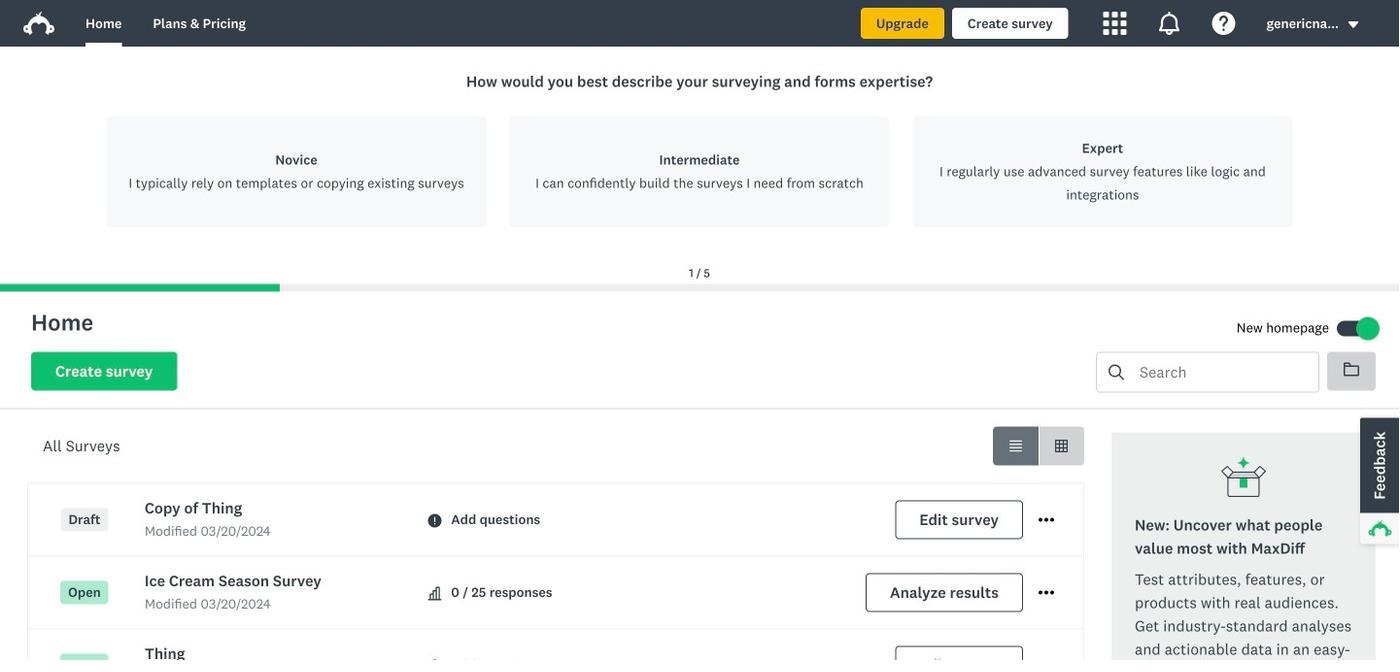 Task type: vqa. For each thing, say whether or not it's contained in the screenshot.
telephone field
no



Task type: locate. For each thing, give the bounding box(es) containing it.
open menu image for warning image
[[1039, 519, 1054, 523]]

help icon image
[[1212, 12, 1236, 35]]

brand logo image
[[23, 8, 54, 39], [23, 12, 54, 35]]

2 open menu image from the top
[[1039, 586, 1054, 601]]

dropdown arrow icon image
[[1347, 18, 1361, 32], [1349, 21, 1359, 28]]

Search text field
[[1124, 353, 1319, 392]]

3 open menu image from the top
[[1039, 592, 1054, 595]]

response count image
[[428, 587, 441, 601]]

open menu image
[[1039, 519, 1054, 523], [1039, 586, 1054, 601], [1039, 592, 1054, 595]]

1 brand logo image from the top
[[23, 8, 54, 39]]

products icon image
[[1104, 12, 1127, 35], [1104, 12, 1127, 35]]

group
[[993, 427, 1085, 466]]

1 open menu image from the top
[[1039, 519, 1054, 523]]

dialog
[[0, 47, 1399, 292]]

max diff icon image
[[1221, 456, 1267, 503]]



Task type: describe. For each thing, give the bounding box(es) containing it.
folders image
[[1344, 362, 1360, 378]]

open menu image for response count image
[[1039, 592, 1054, 595]]

warning image
[[428, 515, 441, 528]]

folders image
[[1344, 363, 1360, 377]]

open menu image
[[1039, 513, 1054, 528]]

search image
[[1109, 365, 1124, 380]]

2 brand logo image from the top
[[23, 12, 54, 35]]

notification center icon image
[[1158, 12, 1181, 35]]

response count image
[[428, 587, 441, 601]]

search image
[[1109, 365, 1124, 380]]



